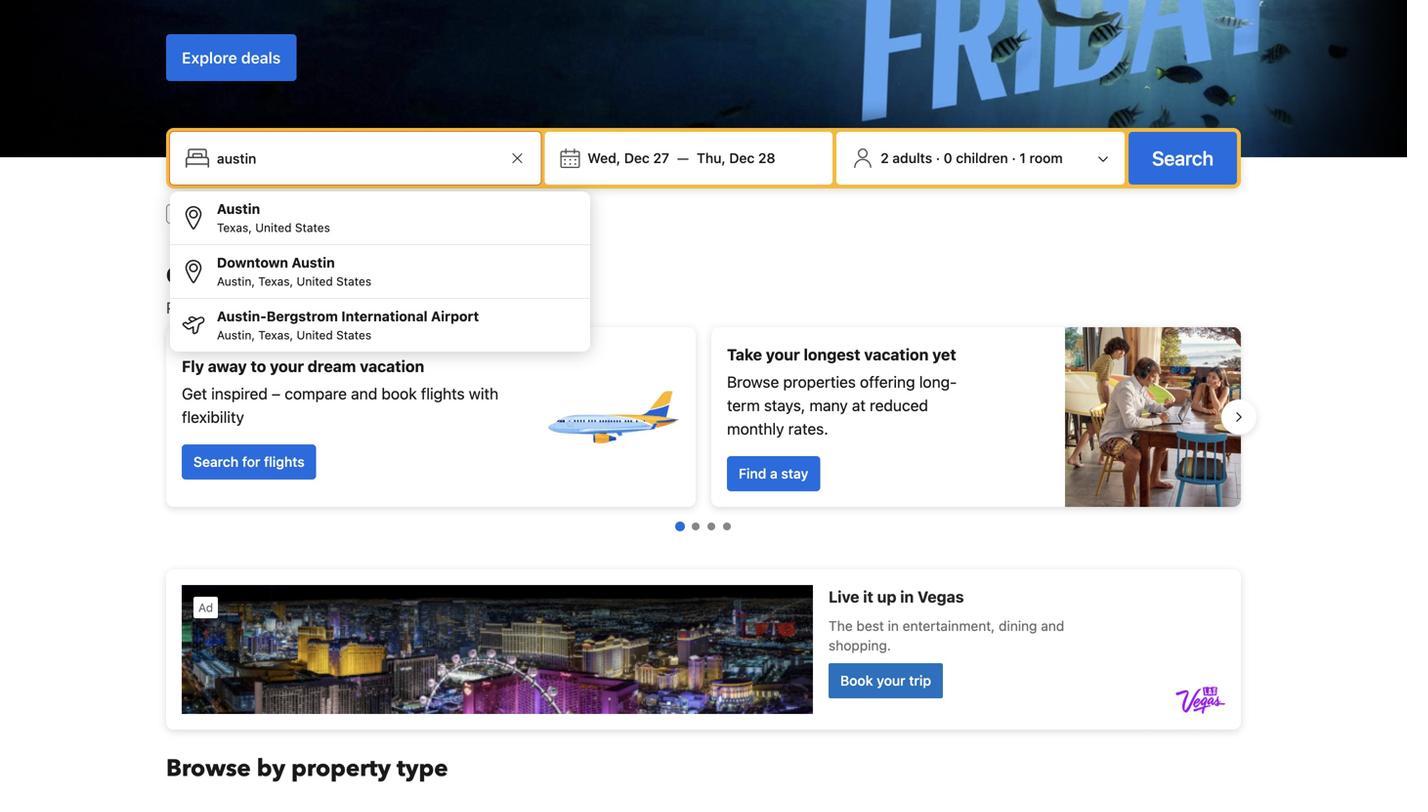 Task type: describe. For each thing, give the bounding box(es) containing it.
austin, inside austin-bergstrom international airport austin, texas, united states
[[217, 328, 255, 342]]

find
[[739, 466, 766, 482]]

away
[[208, 357, 247, 376]]

offers
[[166, 260, 237, 293]]

main content containing offers
[[150, 260, 1257, 796]]

0
[[944, 150, 952, 166]]

explore deals
[[182, 48, 281, 67]]

1 · from the left
[[936, 150, 940, 166]]

states inside austin-bergstrom international airport austin, texas, united states
[[336, 328, 372, 342]]

inspired
[[211, 385, 268, 403]]

find a stay link
[[727, 456, 820, 492]]

region containing take your longest vacation yet
[[150, 320, 1257, 515]]

1 dec from the left
[[624, 150, 650, 166]]

and inside the "fly away to your dream vacation get inspired – compare and book flights with flexibility"
[[351, 385, 377, 403]]

international
[[341, 308, 428, 324]]

search for search
[[1152, 147, 1214, 170]]

search for flights link
[[182, 445, 316, 480]]

united inside downtown austin austin, texas, united states
[[297, 275, 333, 288]]

2
[[881, 150, 889, 166]]

explore
[[182, 48, 237, 67]]

type
[[397, 753, 448, 785]]

for inside offers promotions, deals, and special offers for you
[[431, 299, 451, 317]]

term
[[727, 396, 760, 415]]

thu,
[[697, 150, 726, 166]]

adults
[[893, 150, 932, 166]]

downtown austin austin, texas, united states
[[217, 255, 372, 288]]

take
[[727, 345, 762, 364]]

with
[[469, 385, 498, 403]]

fly
[[182, 357, 204, 376]]

find a stay
[[739, 466, 808, 482]]

your inside take your longest vacation yet browse properties offering long- term stays, many at reduced monthly rates.
[[766, 345, 800, 364]]

i'm traveling for work
[[193, 206, 326, 222]]

compare
[[285, 385, 347, 403]]

search for flights
[[193, 454, 305, 470]]

get
[[182, 385, 207, 403]]

flexibility
[[182, 408, 244, 427]]

2 dec from the left
[[729, 150, 755, 166]]

to
[[251, 357, 266, 376]]

stay
[[781, 466, 808, 482]]

explore deals link
[[166, 34, 296, 81]]

united inside austin texas, united states
[[255, 221, 292, 235]]

27
[[653, 150, 669, 166]]

group containing austin
[[170, 192, 590, 352]]

austin inside downtown austin austin, texas, united states
[[292, 255, 335, 271]]

states inside austin texas, united states
[[295, 221, 330, 235]]

your inside the "fly away to your dream vacation get inspired – compare and book flights with flexibility"
[[270, 357, 304, 376]]

—
[[677, 150, 689, 166]]

at
[[852, 396, 866, 415]]

austin-
[[217, 308, 267, 324]]

austin inside austin texas, united states
[[217, 201, 260, 217]]

austin, inside downtown austin austin, texas, united states
[[217, 275, 255, 288]]

wed,
[[588, 150, 621, 166]]

properties
[[783, 373, 856, 391]]

offers
[[386, 299, 427, 317]]

a
[[770, 466, 778, 482]]

browse inside take your longest vacation yet browse properties offering long- term stays, many at reduced monthly rates.
[[727, 373, 779, 391]]

2 · from the left
[[1012, 150, 1016, 166]]



Task type: locate. For each thing, give the bounding box(es) containing it.
texas, right i'm
[[217, 221, 252, 235]]

rates.
[[788, 420, 828, 438]]

and
[[302, 299, 328, 317], [351, 385, 377, 403]]

2 adults · 0 children · 1 room
[[881, 150, 1063, 166]]

states up special
[[336, 275, 372, 288]]

vacation up "book"
[[360, 357, 424, 376]]

states
[[295, 221, 330, 235], [336, 275, 372, 288], [336, 328, 372, 342]]

united inside austin-bergstrom international airport austin, texas, united states
[[297, 328, 333, 342]]

progress bar
[[675, 522, 731, 532]]

states up downtown austin austin, texas, united states
[[295, 221, 330, 235]]

offers promotions, deals, and special offers for you
[[166, 260, 481, 317]]

region
[[150, 320, 1257, 515]]

2 horizontal spatial for
[[431, 299, 451, 317]]

1 austin, from the top
[[217, 275, 255, 288]]

0 vertical spatial for
[[274, 206, 292, 222]]

states inside downtown austin austin, texas, united states
[[336, 275, 372, 288]]

austin texas, united states
[[217, 201, 330, 235]]

and right the deals,
[[302, 299, 328, 317]]

traveling
[[216, 206, 271, 222]]

browse
[[727, 373, 779, 391], [166, 753, 251, 785]]

1 horizontal spatial and
[[351, 385, 377, 403]]

0 horizontal spatial flights
[[264, 454, 305, 470]]

2 austin, from the top
[[217, 328, 255, 342]]

work
[[296, 206, 326, 222]]

Where are you going? field
[[209, 141, 506, 176]]

0 vertical spatial flights
[[421, 385, 465, 403]]

flights left with
[[421, 385, 465, 403]]

flights inside the "fly away to your dream vacation get inspired – compare and book flights with flexibility"
[[421, 385, 465, 403]]

your
[[766, 345, 800, 364], [270, 357, 304, 376]]

for left work
[[274, 206, 292, 222]]

promotions,
[[166, 299, 251, 317]]

wed, dec 27 — thu, dec 28
[[588, 150, 775, 166]]

dec
[[624, 150, 650, 166], [729, 150, 755, 166]]

longest
[[804, 345, 860, 364]]

vacation inside take your longest vacation yet browse properties offering long- term stays, many at reduced monthly rates.
[[864, 345, 929, 364]]

monthly
[[727, 420, 784, 438]]

bergstrom
[[267, 308, 338, 324]]

austin
[[217, 201, 260, 217], [292, 255, 335, 271]]

· left 0
[[936, 150, 940, 166]]

1 vertical spatial texas,
[[258, 275, 293, 288]]

0 vertical spatial states
[[295, 221, 330, 235]]

states down special
[[336, 328, 372, 342]]

take your longest vacation yet image
[[1065, 327, 1241, 507]]

texas, up the deals,
[[258, 275, 293, 288]]

special
[[332, 299, 382, 317]]

fly away to your dream vacation get inspired – compare and book flights with flexibility
[[182, 357, 498, 427]]

1 vertical spatial austin,
[[217, 328, 255, 342]]

search inside button
[[1152, 147, 1214, 170]]

vacation up 'offering'
[[864, 345, 929, 364]]

1 vertical spatial browse
[[166, 753, 251, 785]]

texas, inside downtown austin austin, texas, united states
[[258, 275, 293, 288]]

1 vertical spatial search
[[193, 454, 239, 470]]

your right "take"
[[766, 345, 800, 364]]

1 vertical spatial states
[[336, 275, 372, 288]]

downtown
[[217, 255, 288, 271]]

fly away to your dream vacation image
[[543, 349, 680, 486]]

dec left 27
[[624, 150, 650, 166]]

0 vertical spatial and
[[302, 299, 328, 317]]

0 vertical spatial united
[[255, 221, 292, 235]]

28
[[758, 150, 775, 166]]

flights down –
[[264, 454, 305, 470]]

1 horizontal spatial search
[[1152, 147, 1214, 170]]

browse up term
[[727, 373, 779, 391]]

0 horizontal spatial vacation
[[360, 357, 424, 376]]

for down flexibility
[[242, 454, 260, 470]]

0 horizontal spatial and
[[302, 299, 328, 317]]

united up bergstrom
[[297, 275, 333, 288]]

austin-bergstrom international airport austin, texas, united states
[[217, 308, 479, 342]]

0 horizontal spatial austin
[[217, 201, 260, 217]]

vacation
[[864, 345, 929, 364], [360, 357, 424, 376]]

2 vertical spatial united
[[297, 328, 333, 342]]

for
[[274, 206, 292, 222], [431, 299, 451, 317], [242, 454, 260, 470]]

1 horizontal spatial ·
[[1012, 150, 1016, 166]]

1
[[1020, 150, 1026, 166]]

austin right i'm
[[217, 201, 260, 217]]

0 vertical spatial texas,
[[217, 221, 252, 235]]

main content
[[150, 260, 1257, 796]]

thu, dec 28 button
[[689, 141, 783, 176]]

austin, down austin-
[[217, 328, 255, 342]]

book
[[382, 385, 417, 403]]

1 horizontal spatial for
[[274, 206, 292, 222]]

texas, inside austin texas, united states
[[217, 221, 252, 235]]

for left you
[[431, 299, 451, 317]]

many
[[810, 396, 848, 415]]

2 vertical spatial for
[[242, 454, 260, 470]]

austin, down downtown
[[217, 275, 255, 288]]

yet
[[932, 345, 956, 364]]

· left 1
[[1012, 150, 1016, 166]]

·
[[936, 150, 940, 166], [1012, 150, 1016, 166]]

children
[[956, 150, 1008, 166]]

deals
[[241, 48, 281, 67]]

browse by property type
[[166, 753, 448, 785]]

2 vertical spatial states
[[336, 328, 372, 342]]

search for search for flights
[[193, 454, 239, 470]]

1 horizontal spatial browse
[[727, 373, 779, 391]]

1 vertical spatial flights
[[264, 454, 305, 470]]

2 vertical spatial texas,
[[258, 328, 293, 342]]

0 vertical spatial search
[[1152, 147, 1214, 170]]

flights
[[421, 385, 465, 403], [264, 454, 305, 470]]

1 vertical spatial and
[[351, 385, 377, 403]]

1 horizontal spatial vacation
[[864, 345, 929, 364]]

property
[[291, 753, 391, 785]]

–
[[272, 385, 281, 403]]

0 horizontal spatial for
[[242, 454, 260, 470]]

search button
[[1129, 132, 1237, 185]]

stays,
[[764, 396, 805, 415]]

you
[[455, 299, 481, 317]]

texas,
[[217, 221, 252, 235], [258, 275, 293, 288], [258, 328, 293, 342]]

search inside main content
[[193, 454, 239, 470]]

1 vertical spatial austin
[[292, 255, 335, 271]]

reduced
[[870, 396, 928, 415]]

1 vertical spatial for
[[431, 299, 451, 317]]

long-
[[919, 373, 957, 391]]

your right the to
[[270, 357, 304, 376]]

2 adults · 0 children · 1 room button
[[844, 140, 1117, 177]]

1 horizontal spatial flights
[[421, 385, 465, 403]]

0 vertical spatial browse
[[727, 373, 779, 391]]

search
[[1152, 147, 1214, 170], [193, 454, 239, 470]]

dec left 28
[[729, 150, 755, 166]]

0 horizontal spatial search
[[193, 454, 239, 470]]

offering
[[860, 373, 915, 391]]

group
[[170, 192, 590, 352]]

1 horizontal spatial austin
[[292, 255, 335, 271]]

0 horizontal spatial your
[[270, 357, 304, 376]]

browse left by
[[166, 753, 251, 785]]

by
[[257, 753, 285, 785]]

room
[[1030, 150, 1063, 166]]

united
[[255, 221, 292, 235], [297, 275, 333, 288], [297, 328, 333, 342]]

1 horizontal spatial your
[[766, 345, 800, 364]]

i'm
[[193, 206, 213, 222]]

vacation inside the "fly away to your dream vacation get inspired – compare and book flights with flexibility"
[[360, 357, 424, 376]]

0 horizontal spatial ·
[[936, 150, 940, 166]]

wed, dec 27 button
[[580, 141, 677, 176]]

airport
[[431, 308, 479, 324]]

1 vertical spatial united
[[297, 275, 333, 288]]

take your longest vacation yet browse properties offering long- term stays, many at reduced monthly rates.
[[727, 345, 957, 438]]

and left "book"
[[351, 385, 377, 403]]

1 horizontal spatial dec
[[729, 150, 755, 166]]

0 vertical spatial austin,
[[217, 275, 255, 288]]

deals,
[[255, 299, 297, 317]]

0 horizontal spatial browse
[[166, 753, 251, 785]]

texas, down the deals,
[[258, 328, 293, 342]]

0 horizontal spatial dec
[[624, 150, 650, 166]]

0 vertical spatial austin
[[217, 201, 260, 217]]

austin down work
[[292, 255, 335, 271]]

advertisement region
[[166, 570, 1241, 730]]

texas, inside austin-bergstrom international airport austin, texas, united states
[[258, 328, 293, 342]]

and inside offers promotions, deals, and special offers for you
[[302, 299, 328, 317]]

united left work
[[255, 221, 292, 235]]

austin,
[[217, 275, 255, 288], [217, 328, 255, 342]]

dream
[[308, 357, 356, 376]]

united down bergstrom
[[297, 328, 333, 342]]



Task type: vqa. For each thing, say whether or not it's contained in the screenshot.
to
yes



